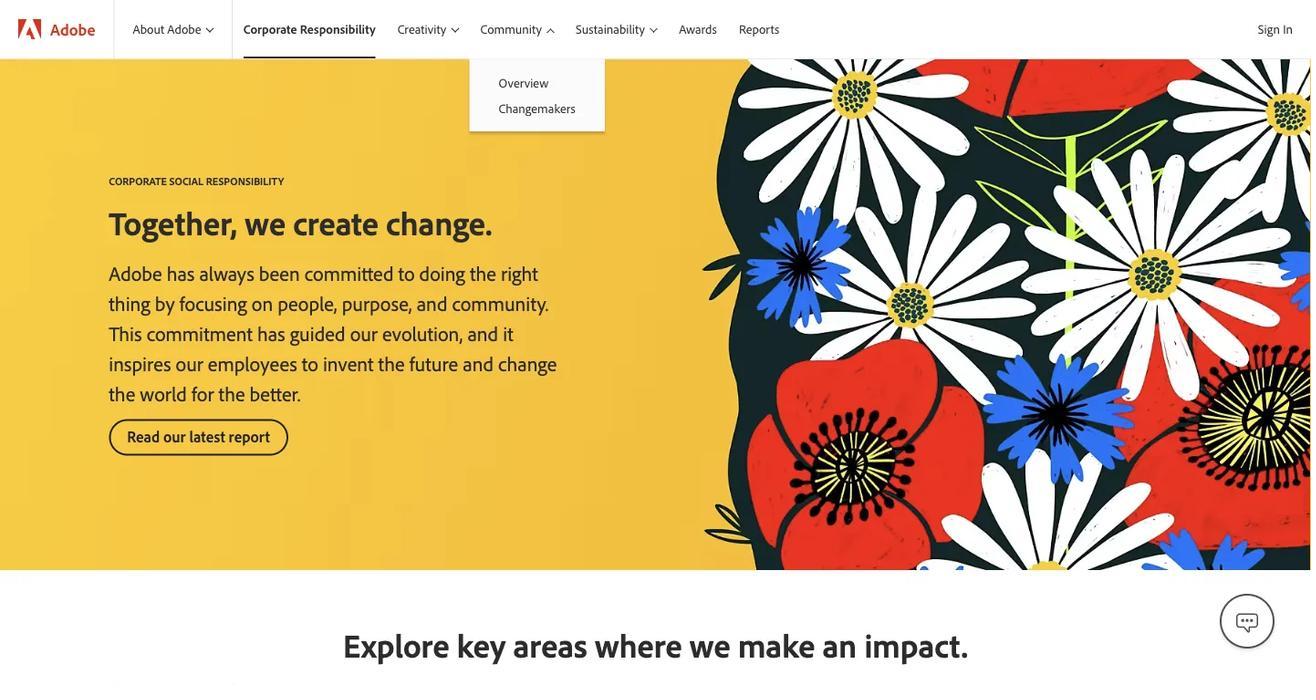 Task type: describe. For each thing, give the bounding box(es) containing it.
right
[[501, 260, 538, 286]]

inspires
[[109, 350, 171, 376]]

together, we create change.
[[109, 202, 492, 243]]

creativity button
[[387, 0, 470, 58]]

invent
[[323, 350, 374, 376]]

community
[[480, 21, 542, 37]]

for
[[192, 381, 214, 406]]

the up community.
[[470, 260, 496, 286]]

impact.
[[865, 625, 968, 666]]

the right for
[[219, 381, 245, 406]]

always
[[199, 260, 254, 286]]

awards
[[679, 21, 717, 37]]

overview
[[499, 75, 549, 91]]

changemakers
[[499, 100, 576, 116]]

corporate for corporate social responsibility
[[109, 174, 167, 188]]

committed
[[305, 260, 394, 286]]

1 vertical spatial to
[[302, 350, 318, 376]]

group containing overview
[[470, 58, 605, 132]]

focusing
[[179, 290, 247, 316]]

in
[[1283, 21, 1293, 37]]

corporate responsibility link
[[232, 0, 387, 58]]

thing
[[109, 290, 150, 316]]

corporate social responsibility
[[109, 174, 284, 188]]

1 horizontal spatial has
[[257, 320, 285, 346]]

2 vertical spatial our
[[163, 427, 186, 446]]

this
[[109, 320, 142, 346]]

read our latest report link
[[109, 419, 288, 456]]

by
[[155, 290, 175, 316]]

people,
[[278, 290, 337, 316]]

adobe inside "popup button"
[[167, 21, 201, 37]]

adobe has always been committed to doing the right thing by focusing on people, purpose, and community. this commitment has guided our evolution, and it inspires our employees to invent the future and change the world for the better.
[[109, 260, 557, 406]]

sustainability
[[576, 21, 645, 37]]

2 vertical spatial and
[[463, 350, 494, 376]]

purpose,
[[342, 290, 412, 316]]

where
[[595, 625, 682, 666]]

1 vertical spatial our
[[176, 350, 203, 376]]

future
[[409, 350, 458, 376]]

it
[[503, 320, 514, 346]]

read our latest report
[[127, 427, 270, 446]]

employees
[[208, 350, 297, 376]]

change.
[[386, 202, 492, 243]]

sign in button
[[1255, 14, 1297, 45]]



Task type: vqa. For each thing, say whether or not it's contained in the screenshot.
topmost instagram icon
no



Task type: locate. For each thing, give the bounding box(es) containing it.
the left "future"
[[378, 350, 405, 376]]

1 horizontal spatial adobe
[[109, 260, 162, 286]]

better.
[[250, 381, 301, 406]]

has down "on"
[[257, 320, 285, 346]]

the
[[470, 260, 496, 286], [378, 350, 405, 376], [109, 381, 135, 406], [219, 381, 245, 406]]

0 horizontal spatial has
[[167, 260, 195, 286]]

about adobe button
[[114, 0, 232, 58]]

on
[[252, 290, 273, 316]]

corporate
[[243, 21, 297, 37], [109, 174, 167, 188]]

corporate for corporate responsibility
[[243, 21, 297, 37]]

adobe up thing
[[109, 260, 162, 286]]

sustainability button
[[565, 0, 668, 58]]

to left doing
[[398, 260, 415, 286]]

social
[[169, 174, 204, 188]]

and
[[417, 290, 448, 316], [468, 320, 498, 346], [463, 350, 494, 376]]

responsibility
[[206, 174, 284, 188]]

adobe for adobe
[[50, 19, 95, 39]]

adobe right about
[[167, 21, 201, 37]]

0 vertical spatial corporate
[[243, 21, 297, 37]]

0 vertical spatial and
[[417, 290, 448, 316]]

world
[[140, 381, 187, 406]]

and left it
[[468, 320, 498, 346]]

group
[[470, 58, 605, 132]]

to down guided
[[302, 350, 318, 376]]

evolution,
[[382, 320, 463, 346]]

to
[[398, 260, 415, 286], [302, 350, 318, 376]]

reports link
[[728, 0, 790, 58]]

2 horizontal spatial adobe
[[167, 21, 201, 37]]

corporate left social
[[109, 174, 167, 188]]

0 vertical spatial our
[[350, 320, 378, 346]]

corporate responsibility
[[243, 21, 376, 37]]

changemakers link
[[470, 95, 605, 121]]

we
[[245, 202, 286, 243], [690, 625, 731, 666]]

and right "future"
[[463, 350, 494, 376]]

sign in
[[1258, 21, 1293, 37]]

report
[[229, 427, 270, 446]]

our down purpose,
[[350, 320, 378, 346]]

been
[[259, 260, 300, 286]]

creativity
[[398, 21, 446, 37]]

community.
[[452, 290, 549, 316]]

we down responsibility
[[245, 202, 286, 243]]

together,
[[109, 202, 237, 243]]

reports
[[739, 21, 780, 37]]

adobe for adobe has always been committed to doing the right thing by focusing on people, purpose, and community. this commitment has guided our evolution, and it inspires our employees to invent the future and change the world for the better.
[[109, 260, 162, 286]]

0 horizontal spatial corporate
[[109, 174, 167, 188]]

we left "make"
[[690, 625, 731, 666]]

change
[[498, 350, 557, 376]]

0 vertical spatial to
[[398, 260, 415, 286]]

make
[[738, 625, 815, 666]]

1 vertical spatial we
[[690, 625, 731, 666]]

explore key areas where we make an impact.
[[343, 625, 968, 666]]

has
[[167, 260, 195, 286], [257, 320, 285, 346]]

our right read
[[163, 427, 186, 446]]

0 horizontal spatial to
[[302, 350, 318, 376]]

an
[[823, 625, 857, 666]]

the down inspires
[[109, 381, 135, 406]]

0 horizontal spatial adobe
[[50, 19, 95, 39]]

our down "commitment"
[[176, 350, 203, 376]]

areas
[[513, 625, 587, 666]]

corporate inside corporate responsibility link
[[243, 21, 297, 37]]

1 horizontal spatial we
[[690, 625, 731, 666]]

1 horizontal spatial corporate
[[243, 21, 297, 37]]

0 vertical spatial we
[[245, 202, 286, 243]]

corporate left responsibility
[[243, 21, 297, 37]]

adobe inside adobe has always been committed to doing the right thing by focusing on people, purpose, and community. this commitment has guided our evolution, and it inspires our employees to invent the future and change the world for the better.
[[109, 260, 162, 286]]

about
[[133, 21, 164, 37]]

1 horizontal spatial to
[[398, 260, 415, 286]]

adobe
[[50, 19, 95, 39], [167, 21, 201, 37], [109, 260, 162, 286]]

our
[[350, 320, 378, 346], [176, 350, 203, 376], [163, 427, 186, 446]]

read
[[127, 427, 160, 446]]

commitment
[[147, 320, 253, 346]]

1 vertical spatial corporate
[[109, 174, 167, 188]]

key
[[457, 625, 506, 666]]

sign
[[1258, 21, 1280, 37]]

awards link
[[668, 0, 728, 58]]

0 vertical spatial has
[[167, 260, 195, 286]]

1 vertical spatial and
[[468, 320, 498, 346]]

adobe link
[[0, 0, 114, 58]]

1 vertical spatial has
[[257, 320, 285, 346]]

and up evolution,
[[417, 290, 448, 316]]

about adobe
[[133, 21, 201, 37]]

create
[[293, 202, 379, 243]]

responsibility
[[300, 21, 376, 37]]

explore
[[343, 625, 449, 666]]

latest
[[189, 427, 225, 446]]

overview link
[[470, 70, 605, 95]]

doing
[[419, 260, 465, 286]]

community button
[[470, 0, 565, 58]]

adobe left about
[[50, 19, 95, 39]]

guided
[[290, 320, 345, 346]]

0 horizontal spatial we
[[245, 202, 286, 243]]

has up by
[[167, 260, 195, 286]]



